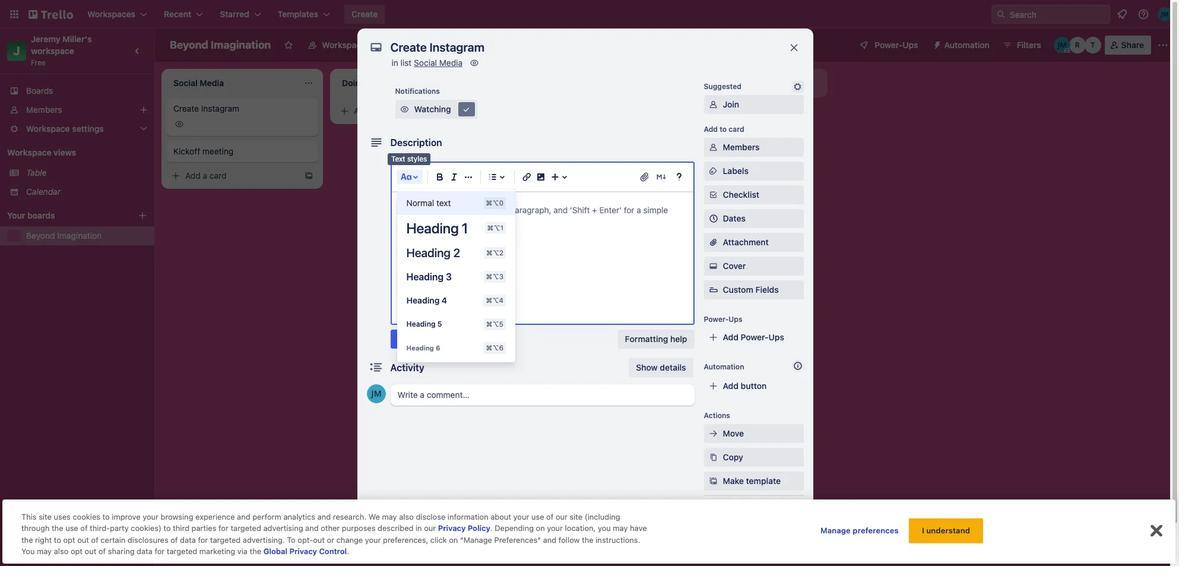 Task type: locate. For each thing, give the bounding box(es) containing it.
add button button
[[704, 377, 804, 396]]

in up doing text box
[[392, 58, 398, 68]]

1 horizontal spatial for
[[198, 535, 208, 545]]

your up the cookies)
[[143, 512, 159, 522]]

heading up "heading 4" at the bottom of the page
[[407, 271, 444, 282]]

members up labels
[[723, 142, 760, 152]]

privacy up click
[[438, 524, 466, 533]]

1 horizontal spatial add a card link
[[335, 103, 468, 119]]

ups up add power-ups
[[729, 315, 743, 324]]

2 horizontal spatial ups
[[903, 40, 919, 50]]

1 vertical spatial imagination
[[57, 230, 102, 241]]

. down about
[[491, 524, 493, 533]]

add board image
[[138, 211, 147, 220]]

also left free at the left bottom of the page
[[54, 547, 69, 556]]

policy
[[468, 524, 491, 533]]

sm image
[[792, 81, 804, 93], [708, 99, 720, 110], [461, 103, 473, 115], [173, 118, 185, 130], [708, 141, 720, 153], [708, 165, 720, 177], [708, 428, 720, 440], [708, 451, 720, 463], [708, 475, 720, 487]]

add a card down kickoff meeting
[[185, 170, 227, 181]]

heading for heading 3
[[407, 271, 444, 282]]

sm image left labels
[[708, 165, 720, 177]]

targeted down third
[[167, 547, 197, 556]]

0 vertical spatial power-ups
[[875, 40, 919, 50]]

2 site from the left
[[570, 512, 583, 522]]

1 horizontal spatial create
[[352, 9, 378, 19]]

to
[[720, 125, 727, 134], [103, 512, 110, 522], [164, 524, 171, 533], [54, 535, 61, 545]]

in down disclose
[[416, 524, 422, 533]]

list right another
[[738, 78, 750, 88]]

workspace views
[[7, 147, 76, 157]]

your boards with 1 items element
[[7, 209, 120, 223]]

ups down fields on the right
[[769, 332, 785, 342]]

imagination
[[211, 39, 271, 51], [57, 230, 102, 241]]

use down 'uses'
[[65, 524, 78, 533]]

2 vertical spatial card
[[210, 170, 227, 181]]

workspace left visible
[[322, 40, 366, 50]]

workspace up the table
[[7, 147, 51, 157]]

add power-ups
[[723, 332, 785, 342]]

0 vertical spatial use
[[532, 512, 544, 522]]

sm image down actions
[[708, 428, 720, 440]]

sm image inside create instagram link
[[173, 118, 185, 130]]

for down experience
[[219, 524, 229, 533]]

details
[[660, 362, 686, 372]]

our down disclose
[[424, 524, 436, 533]]

members link up labels link
[[704, 138, 804, 157]]

0 horizontal spatial workspace
[[7, 147, 51, 157]]

0 vertical spatial data
[[180, 535, 196, 545]]

use up depending
[[532, 512, 544, 522]]

this
[[21, 512, 37, 522]]

data
[[180, 535, 196, 545], [137, 547, 153, 556]]

add a card link down "kickoff meeting" link
[[166, 168, 299, 184]]

third
[[173, 524, 190, 533]]

beyond imagination inside text field
[[170, 39, 271, 51]]

list left social at left
[[401, 58, 412, 68]]

template
[[746, 476, 781, 486]]

0 horizontal spatial members link
[[0, 100, 154, 119]]

0 vertical spatial add a card
[[354, 106, 395, 116]]

heading for heading 4
[[407, 295, 440, 305]]

Search field
[[1006, 5, 1110, 23]]

1 vertical spatial jeremy miller (jeremymiller198) image
[[367, 384, 386, 403]]

1 horizontal spatial power-ups
[[875, 40, 919, 50]]

kickoff meeting link
[[166, 141, 318, 162]]

beyond imagination down your boards with 1 items element
[[26, 230, 102, 241]]

show menu image
[[1158, 39, 1170, 51]]

text styles tooltip
[[388, 154, 431, 165]]

add a card down doing text box
[[354, 106, 395, 116]]

your boards
[[7, 210, 55, 220]]

sm image for move
[[708, 428, 720, 440]]

2 vertical spatial may
[[37, 547, 52, 556]]

create up workspace visible
[[352, 9, 378, 19]]

add down doing text box
[[354, 106, 369, 116]]

. down change
[[347, 547, 349, 556]]

open information menu image
[[1138, 8, 1150, 20]]

and inside . depending on your location, you may have the right to opt out of certain disclosures of data for targeted advertising. to opt-out or change your preferences, click on "manage preferences" and follow the instructions. you may also opt out of sharing data for targeted marketing via the
[[543, 535, 557, 545]]

1 vertical spatial in
[[416, 524, 422, 533]]

advertising.
[[243, 535, 285, 545]]

1 horizontal spatial members
[[723, 142, 760, 152]]

1 horizontal spatial beyond imagination
[[170, 39, 271, 51]]

create left the instagram
[[173, 103, 199, 113]]

boards
[[26, 86, 53, 96]]

sm image inside move link
[[708, 428, 720, 440]]

0 horizontal spatial card
[[210, 170, 227, 181]]

0 vertical spatial jeremy miller (jeremymiller198) image
[[1158, 7, 1173, 21]]

our
[[556, 512, 568, 522], [424, 524, 436, 533]]

heading left the 5
[[407, 320, 436, 328]]

create button
[[345, 5, 385, 24]]

beyond up social media text box
[[170, 39, 208, 51]]

share button
[[1105, 36, 1152, 55]]

i understand button
[[909, 518, 984, 543]]

site
[[39, 512, 52, 522], [570, 512, 583, 522]]

0 horizontal spatial create
[[173, 103, 199, 113]]

out
[[77, 535, 89, 545], [313, 535, 325, 545], [85, 547, 96, 556]]

0 horizontal spatial also
[[54, 547, 69, 556]]

heading up heading 3
[[407, 246, 451, 260]]

1 vertical spatial privacy
[[290, 547, 317, 556]]

0 vertical spatial beyond
[[170, 39, 208, 51]]

add another list
[[689, 78, 750, 88]]

attach and insert link image
[[639, 171, 651, 183]]

out down the cookies
[[77, 535, 89, 545]]

add a card link for leftmost create from template… icon
[[166, 168, 299, 184]]

disclose
[[416, 512, 446, 522]]

sm image for labels
[[708, 165, 720, 177]]

boards
[[27, 210, 55, 220]]

click
[[431, 535, 447, 545]]

0 horizontal spatial a
[[203, 170, 207, 181]]

workspace for workspace views
[[7, 147, 51, 157]]

privacy down opt- at left bottom
[[290, 547, 317, 556]]

None text field
[[385, 37, 777, 58]]

terryturtle85 (terryturtle85) image
[[1085, 37, 1102, 53]]

0 vertical spatial our
[[556, 512, 568, 522]]

custom
[[723, 285, 754, 295]]

jeremy miller (jeremymiller198) image
[[1158, 7, 1173, 21], [367, 384, 386, 403]]

sm image up kickoff at the top of the page
[[173, 118, 185, 130]]

for
[[219, 524, 229, 533], [198, 535, 208, 545], [155, 547, 165, 556]]

automation up add button
[[704, 362, 745, 371]]

kickoff
[[173, 146, 200, 156]]

workspace for workspace visible
[[322, 40, 366, 50]]

heading for heading 5
[[407, 320, 436, 328]]

create from template… image
[[473, 106, 482, 116], [304, 171, 314, 181]]

1 vertical spatial our
[[424, 524, 436, 533]]

sm image inside labels link
[[708, 165, 720, 177]]

you
[[21, 547, 35, 556]]

1 vertical spatial data
[[137, 547, 153, 556]]

for down parties
[[198, 535, 208, 545]]

imagination down your boards with 1 items element
[[57, 230, 102, 241]]

sm image left make
[[708, 475, 720, 487]]

1 vertical spatial on
[[449, 535, 458, 545]]

0 vertical spatial .
[[491, 524, 493, 533]]

heading up heading 2
[[407, 220, 459, 236]]

targeted up marketing
[[210, 535, 241, 545]]

targeted up the 'advertising.'
[[231, 524, 261, 533]]

card for leftmost create from template… icon
[[210, 170, 227, 181]]

1 horizontal spatial site
[[570, 512, 583, 522]]

0 vertical spatial ups
[[903, 40, 919, 50]]

0 horizontal spatial imagination
[[57, 230, 102, 241]]

beyond imagination up social media text box
[[170, 39, 271, 51]]

Board name text field
[[164, 36, 277, 55]]

miller's
[[63, 34, 92, 44]]

workspace
[[322, 40, 366, 50], [7, 147, 51, 157]]

labels
[[723, 166, 749, 176]]

imagination inside 'beyond imagination' link
[[57, 230, 102, 241]]

sm image left copy
[[708, 451, 720, 463]]

1 heading from the top
[[407, 220, 459, 236]]

disclosures
[[128, 535, 169, 545]]

3 heading from the top
[[407, 271, 444, 282]]

sm image for suggested
[[792, 81, 804, 93]]

site up location, on the bottom of the page
[[570, 512, 583, 522]]

workspace inside workspace visible "button"
[[322, 40, 366, 50]]

sm image inside join link
[[708, 99, 720, 110]]

0 notifications image
[[1116, 7, 1130, 21]]

2 horizontal spatial may
[[613, 524, 628, 533]]

0 horizontal spatial site
[[39, 512, 52, 522]]

1 vertical spatial beyond imagination
[[26, 230, 102, 241]]

a down doing text box
[[372, 106, 376, 116]]

sm image for make template
[[708, 475, 720, 487]]

1 vertical spatial list
[[738, 78, 750, 88]]

checklist
[[723, 189, 760, 200]]

Doing text field
[[335, 74, 466, 93]]

third-
[[90, 524, 110, 533]]

description
[[391, 137, 442, 148]]

about
[[491, 512, 511, 522]]

0 vertical spatial automation
[[945, 40, 990, 50]]

the right via in the bottom of the page
[[250, 547, 261, 556]]

the
[[52, 524, 63, 533], [21, 535, 33, 545], [582, 535, 594, 545], [250, 547, 261, 556]]

heading left the 6
[[407, 344, 434, 352]]

card for the topmost create from template… icon
[[378, 106, 395, 116]]

move
[[723, 428, 744, 438]]

sm image inside watching button
[[399, 103, 411, 115]]

sm image down add to card
[[708, 141, 720, 153]]

may up instructions.
[[613, 524, 628, 533]]

.
[[491, 524, 493, 533], [347, 547, 349, 556]]

1 vertical spatial .
[[347, 547, 349, 556]]

also up described
[[399, 512, 414, 522]]

0 vertical spatial may
[[382, 512, 397, 522]]

sm image inside copy link
[[708, 451, 720, 463]]

0 horizontal spatial data
[[137, 547, 153, 556]]

1 vertical spatial workspace
[[7, 147, 51, 157]]

power-ups button
[[851, 36, 926, 55]]

0 horizontal spatial .
[[347, 547, 349, 556]]

1 horizontal spatial also
[[399, 512, 414, 522]]

heading 4
[[407, 295, 447, 305]]

0 vertical spatial privacy
[[438, 524, 466, 533]]

add a card link down notifications
[[335, 103, 468, 119]]

list
[[401, 58, 412, 68], [738, 78, 750, 88]]

follow
[[559, 535, 580, 545]]

copy link
[[704, 448, 804, 467]]

filters
[[1017, 40, 1042, 50]]

uses
[[54, 512, 71, 522]]

members link
[[0, 100, 154, 119], [704, 138, 804, 157]]

2 heading from the top
[[407, 246, 451, 260]]

card
[[378, 106, 395, 116], [729, 125, 745, 134], [210, 170, 227, 181]]

right
[[35, 535, 52, 545]]

also
[[399, 512, 414, 522], [54, 547, 69, 556]]

and left follow
[[543, 535, 557, 545]]

automation left filters button
[[945, 40, 990, 50]]

copy
[[723, 452, 744, 462]]

members link down boards
[[0, 100, 154, 119]]

0 horizontal spatial list
[[401, 58, 412, 68]]

1 vertical spatial for
[[198, 535, 208, 545]]

0 vertical spatial for
[[219, 524, 229, 533]]

1 horizontal spatial members link
[[704, 138, 804, 157]]

create inside button
[[352, 9, 378, 19]]

editor toolbar toolbar
[[397, 168, 689, 362]]

to left third
[[164, 524, 171, 533]]

perform
[[253, 512, 282, 522]]

heading left 4
[[407, 295, 440, 305]]

formatting
[[625, 334, 668, 344]]

manage preferences
[[821, 526, 899, 535]]

data down third
[[180, 535, 196, 545]]

0 vertical spatial imagination
[[211, 39, 271, 51]]

1 horizontal spatial ups
[[769, 332, 785, 342]]

site up through
[[39, 512, 52, 522]]

may
[[382, 512, 397, 522], [613, 524, 628, 533], [37, 547, 52, 556]]

0 vertical spatial add a card link
[[335, 103, 468, 119]]

1 vertical spatial create from template… image
[[304, 171, 314, 181]]

beyond
[[170, 39, 208, 51], [26, 230, 55, 241]]

a down kickoff meeting
[[203, 170, 207, 181]]

5 heading from the top
[[407, 320, 436, 328]]

0 vertical spatial create
[[352, 9, 378, 19]]

1 horizontal spatial in
[[416, 524, 422, 533]]

card down doing text box
[[378, 106, 395, 116]]

on up preferences"
[[536, 524, 545, 533]]

data down disclosures
[[137, 547, 153, 556]]

image image
[[534, 170, 548, 184]]

to right right
[[54, 535, 61, 545]]

0 vertical spatial card
[[378, 106, 395, 116]]

normal
[[407, 198, 434, 208]]

1 horizontal spatial beyond
[[170, 39, 208, 51]]

may down right
[[37, 547, 52, 556]]

card down meeting
[[210, 170, 227, 181]]

described
[[378, 524, 414, 533]]

the down 'uses'
[[52, 524, 63, 533]]

0 vertical spatial targeted
[[231, 524, 261, 533]]

0 horizontal spatial add a card link
[[166, 168, 299, 184]]

add to card
[[704, 125, 745, 134]]

4
[[442, 295, 447, 305]]

power- inside button
[[875, 40, 903, 50]]

manage preferences button
[[821, 519, 899, 543]]

for down disclosures
[[155, 547, 165, 556]]

link image
[[519, 170, 534, 184]]

create
[[352, 9, 378, 19], [173, 103, 199, 113]]

more formatting image
[[461, 170, 476, 184]]

your up follow
[[547, 524, 563, 533]]

imagination up social media text box
[[211, 39, 271, 51]]

add left button
[[723, 381, 739, 391]]

text styles image
[[399, 170, 413, 184]]

beyond down boards
[[26, 230, 55, 241]]

watching button
[[395, 100, 477, 119]]

0 vertical spatial opt
[[63, 535, 75, 545]]

1 vertical spatial also
[[54, 547, 69, 556]]

4 heading from the top
[[407, 295, 440, 305]]

heading 6
[[407, 344, 440, 352]]

2 horizontal spatial for
[[219, 524, 229, 533]]

analytics
[[284, 512, 315, 522]]

our up location, on the bottom of the page
[[556, 512, 568, 522]]

0 horizontal spatial add a card
[[185, 170, 227, 181]]

privacy policy
[[438, 524, 491, 533]]

search image
[[997, 10, 1006, 19]]

ups left automation button
[[903, 40, 919, 50]]

heading
[[407, 220, 459, 236], [407, 246, 451, 260], [407, 271, 444, 282], [407, 295, 440, 305], [407, 320, 436, 328], [407, 344, 434, 352]]

a for leftmost create from template… icon
[[203, 170, 207, 181]]

1 vertical spatial add a card link
[[166, 168, 299, 184]]

members down boards
[[26, 105, 62, 115]]

j
[[13, 44, 20, 58]]

on right click
[[449, 535, 458, 545]]

add inside button
[[723, 381, 739, 391]]

0 horizontal spatial jeremy miller (jeremymiller198) image
[[367, 384, 386, 403]]

card down join
[[729, 125, 745, 134]]

0 vertical spatial also
[[399, 512, 414, 522]]

this site uses cookies to improve your browsing experience and perform analytics and research. we may also disclose information about your use of our site (including through the use of third-party cookies) to third parties for targeted advertising and other purposes described in our
[[21, 512, 621, 533]]

sm image left join
[[708, 99, 720, 110]]

r
[[1076, 40, 1080, 49]]

sm image right watching
[[461, 103, 473, 115]]

2 vertical spatial for
[[155, 547, 165, 556]]

add a card
[[354, 106, 395, 116], [185, 170, 227, 181]]

1 vertical spatial card
[[729, 125, 745, 134]]

1 vertical spatial power-ups
[[704, 315, 743, 324]]

1 horizontal spatial .
[[491, 524, 493, 533]]

6 heading from the top
[[407, 344, 434, 352]]

1 horizontal spatial imagination
[[211, 39, 271, 51]]

heading for heading 2
[[407, 246, 451, 260]]

create for create instagram
[[173, 103, 199, 113]]

sm image inside make template link
[[708, 475, 720, 487]]

1 vertical spatial members
[[723, 142, 760, 152]]

⌘⌥3
[[486, 273, 504, 280]]

1 horizontal spatial may
[[382, 512, 397, 522]]

cookies
[[73, 512, 100, 522]]

sm image
[[928, 36, 945, 52], [469, 57, 481, 69], [399, 103, 411, 115], [339, 105, 350, 117], [170, 170, 182, 182], [708, 189, 720, 201], [708, 260, 720, 272]]

1 horizontal spatial privacy
[[438, 524, 466, 533]]

checklist link
[[704, 185, 804, 204]]

1 horizontal spatial create from template… image
[[473, 106, 482, 116]]

sm image up join link
[[792, 81, 804, 93]]

normal text
[[407, 198, 451, 208]]

0 horizontal spatial in
[[392, 58, 398, 68]]

may up described
[[382, 512, 397, 522]]

0 vertical spatial a
[[372, 106, 376, 116]]

to down join
[[720, 125, 727, 134]]

0 vertical spatial power-
[[875, 40, 903, 50]]

0 vertical spatial on
[[536, 524, 545, 533]]



Task type: vqa. For each thing, say whether or not it's contained in the screenshot.
forward icon to the top
no



Task type: describe. For each thing, give the bounding box(es) containing it.
create for create
[[352, 9, 378, 19]]

t button
[[1085, 37, 1102, 53]]

we
[[369, 512, 380, 522]]

1 vertical spatial automation
[[704, 362, 745, 371]]

and up opt- at left bottom
[[305, 524, 319, 533]]

out left or on the left of page
[[313, 535, 325, 545]]

add down custom
[[723, 332, 739, 342]]

sm image inside watching button
[[461, 103, 473, 115]]

star or unstar board image
[[284, 40, 294, 50]]

0 horizontal spatial our
[[424, 524, 436, 533]]

lists image
[[486, 170, 500, 184]]

beyond imagination inside 'beyond imagination' link
[[26, 230, 102, 241]]

sm image inside "cover" link
[[708, 260, 720, 272]]

open help dialog image
[[672, 170, 686, 184]]

your up depending
[[514, 512, 529, 522]]

your
[[7, 210, 25, 220]]

targeted inside this site uses cookies to improve your browsing experience and perform analytics and research. we may also disclose information about your use of our site (including through the use of third-party cookies) to third parties for targeted advertising and other purposes described in our
[[231, 524, 261, 533]]

⌘⌥5
[[486, 320, 504, 328]]

dates
[[723, 213, 746, 223]]

add a card link for the topmost create from template… icon
[[335, 103, 468, 119]]

add button
[[723, 381, 767, 391]]

you
[[598, 524, 611, 533]]

control
[[319, 547, 347, 556]]

to up 'third-'
[[103, 512, 110, 522]]

make template link
[[704, 472, 804, 491]]

add down kickoff at the top of the page
[[185, 170, 201, 181]]

create instagram link
[[166, 98, 318, 136]]

1 horizontal spatial on
[[536, 524, 545, 533]]

cookies)
[[131, 524, 161, 533]]

0 vertical spatial members link
[[0, 100, 154, 119]]

calendar
[[26, 187, 61, 197]]

heading for heading 6
[[407, 344, 434, 352]]

r button
[[1070, 37, 1086, 53]]

1 vertical spatial targeted
[[210, 535, 241, 545]]

1 horizontal spatial use
[[532, 512, 544, 522]]

the inside this site uses cookies to improve your browsing experience and perform analytics and research. we may also disclose information about your use of our site (including through the use of third-party cookies) to third parties for targeted advertising and other purposes described in our
[[52, 524, 63, 533]]

to
[[287, 535, 296, 545]]

"manage
[[460, 535, 492, 545]]

experience
[[195, 512, 235, 522]]

. depending on your location, you may have the right to opt out of certain disclosures of data for targeted advertising. to opt-out or change your preferences, click on "manage preferences" and follow the instructions. you may also opt out of sharing data for targeted marketing via the
[[21, 524, 647, 556]]

heading 1
[[407, 220, 468, 236]]

⌘⌥4
[[486, 296, 504, 304]]

1 vertical spatial opt
[[71, 547, 83, 556]]

⌘⌥6
[[486, 344, 504, 352]]

rubyanndersson (rubyanndersson) image
[[1070, 37, 1086, 53]]

instagram
[[201, 103, 239, 113]]

0 horizontal spatial may
[[37, 547, 52, 556]]

0 horizontal spatial power-
[[704, 315, 729, 324]]

sm image inside automation button
[[928, 36, 945, 52]]

1 site from the left
[[39, 512, 52, 522]]

1 vertical spatial members link
[[704, 138, 804, 157]]

preferences,
[[383, 535, 428, 545]]

1 horizontal spatial add a card
[[354, 106, 395, 116]]

filters button
[[1000, 36, 1045, 55]]

bold ⌘b image
[[433, 170, 447, 184]]

also inside this site uses cookies to improve your browsing experience and perform analytics and research. we may also disclose information about your use of our site (including through the use of third-party cookies) to third parties for targeted advertising and other purposes described in our
[[399, 512, 414, 522]]

0 horizontal spatial members
[[26, 105, 62, 115]]

table link
[[26, 167, 147, 179]]

(including
[[585, 512, 621, 522]]

2 vertical spatial power-
[[741, 332, 769, 342]]

show details
[[636, 362, 686, 372]]

cover link
[[704, 257, 804, 276]]

0 horizontal spatial on
[[449, 535, 458, 545]]

0 horizontal spatial privacy
[[290, 547, 317, 556]]

also inside . depending on your location, you may have the right to opt out of certain disclosures of data for targeted advertising. to opt-out or change your preferences, click on "manage preferences" and follow the instructions. you may also opt out of sharing data for targeted marketing via the
[[54, 547, 69, 556]]

show details link
[[629, 358, 694, 377]]

location,
[[565, 524, 596, 533]]

0 vertical spatial list
[[401, 58, 412, 68]]

Social Media text field
[[166, 74, 297, 93]]

add left another
[[689, 78, 704, 88]]

add power-ups link
[[704, 328, 804, 347]]

Write a comment text field
[[391, 384, 695, 406]]

heading 1 group
[[397, 191, 516, 360]]

2
[[453, 246, 460, 260]]

customize views image
[[459, 39, 471, 51]]

beyond inside text field
[[170, 39, 208, 51]]

view markdown image
[[656, 171, 667, 183]]

text styles
[[391, 155, 427, 164]]

try premium free button
[[7, 540, 145, 559]]

other
[[321, 524, 340, 533]]

the down location, on the bottom of the page
[[582, 535, 594, 545]]

the up you
[[21, 535, 33, 545]]

0 horizontal spatial create from template… image
[[304, 171, 314, 181]]

beyond imagination link
[[26, 230, 147, 242]]

Main content area, start typing to enter text. text field
[[404, 203, 682, 232]]

party
[[110, 524, 129, 533]]

create instagram
[[173, 103, 239, 113]]

board
[[423, 40, 446, 50]]

privacy alert dialog
[[2, 500, 1176, 564]]

preferences
[[853, 526, 899, 535]]

to inside . depending on your location, you may have the right to opt out of certain disclosures of data for targeted advertising. to opt-out or change your preferences, click on "manage preferences" and follow the instructions. you may also opt out of sharing data for targeted marketing via the
[[54, 535, 61, 545]]

add down suggested
[[704, 125, 718, 134]]

i understand
[[922, 526, 971, 535]]

1 vertical spatial add a card
[[185, 170, 227, 181]]

⌘⌥2
[[486, 249, 504, 257]]

3
[[446, 271, 452, 282]]

your down purposes
[[365, 535, 381, 545]]

1 vertical spatial may
[[613, 524, 628, 533]]

1 horizontal spatial our
[[556, 512, 568, 522]]

sm image for members
[[708, 141, 720, 153]]

and left the perform
[[237, 512, 250, 522]]

1 vertical spatial beyond
[[26, 230, 55, 241]]

workspace visible button
[[301, 36, 400, 55]]

j link
[[7, 42, 26, 61]]

sm image inside checklist link
[[708, 189, 720, 201]]

may inside this site uses cookies to improve your browsing experience and perform analytics and research. we may also disclose information about your use of our site (including through the use of third-party cookies) to third parties for targeted advertising and other purposes described in our
[[382, 512, 397, 522]]

visible
[[368, 40, 393, 50]]

save
[[398, 334, 417, 344]]

jeremy miller (jeremymiller198) image
[[1054, 37, 1071, 53]]

workspace
[[31, 46, 74, 56]]

free
[[78, 544, 93, 554]]

italic ⌘i image
[[447, 170, 461, 184]]

primary element
[[0, 0, 1180, 29]]

imagination inside the beyond imagination text field
[[211, 39, 271, 51]]

1 horizontal spatial data
[[180, 535, 196, 545]]

. inside . depending on your location, you may have the right to opt out of certain disclosures of data for targeted advertising. to opt-out or change your preferences, click on "manage preferences" and follow the instructions. you may also opt out of sharing data for targeted marketing via the
[[491, 524, 493, 533]]

t
[[1091, 40, 1096, 49]]

in inside this site uses cookies to improve your browsing experience and perform analytics and research. we may also disclose information about your use of our site (including through the use of third-party cookies) to third parties for targeted advertising and other purposes described in our
[[416, 524, 422, 533]]

2 vertical spatial ups
[[769, 332, 785, 342]]

global privacy control .
[[264, 547, 349, 556]]

join
[[723, 99, 740, 109]]

try
[[27, 544, 39, 554]]

board link
[[403, 36, 453, 55]]

jeremy miller's workspace free
[[31, 34, 94, 67]]

dates button
[[704, 209, 804, 228]]

0 vertical spatial create from template… image
[[473, 106, 482, 116]]

1
[[462, 220, 468, 236]]

have
[[630, 524, 647, 533]]

styles
[[408, 155, 427, 164]]

heading for heading 1
[[407, 220, 459, 236]]

0 horizontal spatial for
[[155, 547, 165, 556]]

⌘⌥1
[[487, 224, 504, 232]]

1 vertical spatial use
[[65, 524, 78, 533]]

ups inside button
[[903, 40, 919, 50]]

premium
[[42, 544, 76, 554]]

2 horizontal spatial card
[[729, 125, 745, 134]]

make template
[[723, 476, 781, 486]]

a for the topmost create from template… icon
[[372, 106, 376, 116]]

power-ups inside button
[[875, 40, 919, 50]]

2 vertical spatial targeted
[[167, 547, 197, 556]]

automation inside button
[[945, 40, 990, 50]]

another
[[707, 78, 736, 88]]

browsing
[[161, 512, 193, 522]]

or
[[327, 535, 334, 545]]

show
[[636, 362, 658, 372]]

cover
[[723, 261, 746, 271]]

heading 3
[[407, 271, 452, 282]]

in list social media
[[392, 58, 463, 68]]

add another list link
[[671, 74, 823, 93]]

sm image for copy
[[708, 451, 720, 463]]

0 horizontal spatial power-ups
[[704, 315, 743, 324]]

notifications
[[395, 87, 440, 96]]

global privacy control link
[[264, 547, 347, 556]]

for inside this site uses cookies to improve your browsing experience and perform analytics and research. we may also disclose information about your use of our site (including through the use of third-party cookies) to third parties for targeted advertising and other purposes described in our
[[219, 524, 229, 533]]

watching
[[414, 104, 451, 114]]

1 horizontal spatial jeremy miller (jeremymiller198) image
[[1158, 7, 1173, 21]]

⌘⌥0
[[486, 199, 504, 207]]

suggested
[[704, 82, 742, 91]]

improve
[[112, 512, 141, 522]]

heading 5
[[407, 320, 442, 328]]

back to home image
[[29, 5, 73, 24]]

try premium free
[[27, 544, 93, 554]]

sm image for join
[[708, 99, 720, 110]]

parties
[[192, 524, 217, 533]]

and up "other"
[[318, 512, 331, 522]]

out down 'third-'
[[85, 547, 96, 556]]

jeremy
[[31, 34, 60, 44]]

i
[[922, 526, 925, 535]]

1 horizontal spatial list
[[738, 78, 750, 88]]

boards link
[[0, 81, 154, 100]]

manage
[[821, 526, 851, 535]]

0 horizontal spatial ups
[[729, 315, 743, 324]]



